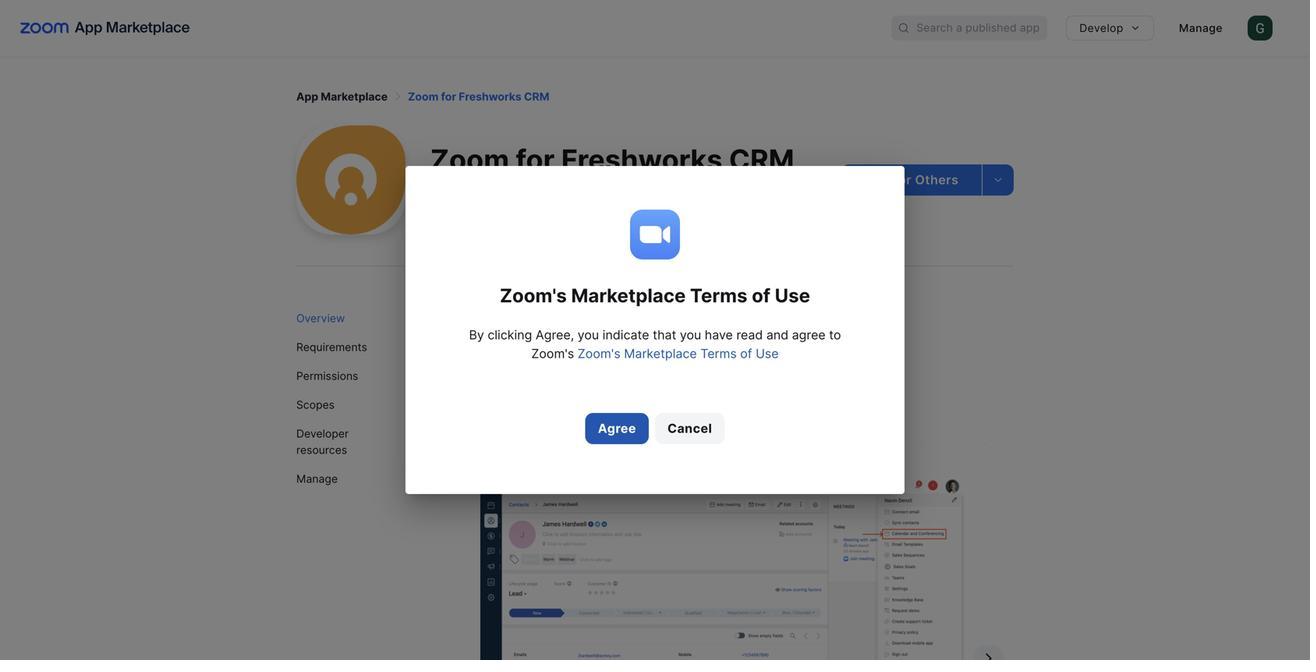 Task type: describe. For each thing, give the bounding box(es) containing it.
manage for manage button
[[1180, 21, 1224, 35]]

zoom up "part"
[[462, 479, 492, 492]]

and inside the schedule a zoom meeting from your contact, deal, or account landing page. close deals faster by seamlessly meeting with your customers and efficiently managing your sales calls. turn every meeting booked in your crm into a zoom meeting. the activities dashboard in freshworks crm gives you details of all the meetings that you're a part of. this way, you don't have to switch tabs to create a meeting from your calendar.
[[584, 460, 603, 473]]

app
[[297, 90, 319, 103]]

the
[[543, 479, 563, 492]]

you're
[[431, 497, 462, 511]]

your down account
[[714, 460, 737, 473]]

you down activities
[[566, 497, 584, 511]]

for inside 'link'
[[894, 172, 912, 188]]

a up with
[[482, 441, 488, 455]]

others
[[916, 172, 959, 188]]

1 vertical spatial zoom's marketplace terms of use
[[578, 346, 779, 362]]

developer resources link
[[297, 420, 403, 465]]

a left "part"
[[465, 497, 471, 511]]

page.
[[793, 441, 822, 455]]

calls.
[[769, 460, 796, 473]]

0 vertical spatial of
[[752, 285, 771, 308]]

requirements link
[[297, 333, 403, 362]]

your down agree on the bottom of page
[[595, 441, 618, 455]]

don't
[[587, 497, 613, 511]]

gives
[[776, 479, 803, 492]]

zoom for freshworks crm image
[[297, 126, 406, 235]]

by
[[469, 328, 484, 343]]

arrow right image
[[393, 91, 403, 102]]

manage button
[[1167, 16, 1236, 41]]

add for others link
[[842, 165, 982, 196]]

1 vertical spatial terms
[[701, 346, 737, 362]]

by
[[921, 441, 934, 455]]

you right agree,
[[578, 328, 599, 343]]

a right create
[[769, 497, 776, 511]]

meeting.
[[495, 479, 540, 492]]

develop button
[[1067, 16, 1155, 41]]

resources
[[297, 444, 347, 457]]

a right into
[[453, 479, 459, 492]]

zoom's up agree,
[[500, 285, 567, 308]]

your down seamlessly
[[955, 460, 978, 473]]

Search text field
[[917, 17, 1048, 39]]

manage link
[[297, 465, 403, 494]]

app marketplace
[[297, 90, 388, 103]]

faster
[[888, 441, 918, 455]]

develop
[[1080, 21, 1124, 35]]

activities
[[566, 479, 612, 492]]

zoom up with
[[491, 441, 520, 455]]

meeting up 'customers'
[[523, 441, 565, 455]]

into
[[431, 479, 450, 492]]

1 horizontal spatial to
[[720, 497, 730, 511]]

cancel
[[668, 421, 713, 437]]

1 vertical spatial zoom for freshworks crm
[[431, 143, 795, 177]]

dashboard
[[615, 479, 670, 492]]

zoom's marketplace terms of use link
[[578, 346, 779, 362]]

part
[[474, 497, 495, 511]]

with
[[476, 460, 498, 473]]

all
[[879, 479, 890, 492]]

seamlessly
[[937, 441, 994, 455]]

tabs
[[694, 497, 717, 511]]

developer
[[297, 428, 349, 441]]

and inside by clicking agree, you indicate that you have read and agree to zoom's
[[767, 328, 789, 343]]

of inside the schedule a zoom meeting from your contact, deal, or account landing page. close deals faster by seamlessly meeting with your customers and efficiently managing your sales calls. turn every meeting booked in your crm into a zoom meeting. the activities dashboard in freshworks crm gives you details of all the meetings that you're a part of. this way, you don't have to switch tabs to create a meeting from your calendar.
[[865, 479, 875, 492]]

contact,
[[621, 441, 663, 455]]

to inside by clicking agree, you indicate that you have read and agree to zoom's
[[830, 328, 842, 343]]

zoom for freshworks crm link
[[408, 90, 550, 103]]

cancel button
[[655, 413, 725, 445]]

your down details
[[850, 497, 873, 511]]

agree button
[[586, 413, 649, 445]]

zoom down zoom for freshworks crm link
[[431, 143, 510, 177]]

0 vertical spatial from
[[568, 441, 592, 455]]

0 vertical spatial zoom for freshworks crm
[[408, 90, 550, 103]]

the
[[893, 479, 910, 492]]

overview link
[[297, 304, 403, 333]]

what
[[528, 307, 574, 330]]

1 vertical spatial marketplace
[[572, 285, 686, 308]]

is
[[578, 307, 594, 330]]

you up zoom's marketplace terms of use link
[[680, 328, 702, 343]]

your up meeting. at the left of page
[[501, 460, 524, 473]]

meeting down gives
[[779, 497, 820, 511]]

that inside the schedule a zoom meeting from your contact, deal, or account landing page. close deals faster by seamlessly meeting with your customers and efficiently managing your sales calls. turn every meeting booked in your crm into a zoom meeting. the activities dashboard in freshworks crm gives you details of all the meetings that you're a part of. this way, you don't have to switch tabs to create a meeting from your calendar.
[[964, 479, 984, 492]]

permissions
[[297, 370, 359, 383]]

every
[[825, 460, 854, 473]]



Task type: locate. For each thing, give the bounding box(es) containing it.
account
[[708, 441, 750, 455]]

use down read
[[756, 346, 779, 362]]

your
[[595, 441, 618, 455], [501, 460, 524, 473], [714, 460, 737, 473], [955, 460, 978, 473], [850, 497, 873, 511]]

0 vertical spatial use
[[775, 285, 811, 308]]

way,
[[539, 497, 563, 511]]

how it works: zoom for freshworks crm image
[[481, 476, 964, 661]]

of up read
[[752, 285, 771, 308]]

zoom for freshworks crm main content
[[281, 56, 1030, 661]]

requirements
[[297, 341, 367, 354]]

manage for manage link
[[297, 473, 338, 486]]

0 vertical spatial in
[[943, 460, 952, 473]]

zoom's down indicate
[[578, 346, 621, 362]]

zoom right arrow right image
[[408, 90, 439, 103]]

0 horizontal spatial manage
[[297, 473, 338, 486]]

in
[[943, 460, 952, 473], [673, 479, 682, 492]]

for
[[441, 90, 457, 103], [516, 143, 555, 177], [894, 172, 912, 188], [655, 307, 681, 330]]

turn
[[799, 460, 822, 473]]

overview: what is zoom for freshworks crm
[[431, 307, 841, 330]]

0 horizontal spatial have
[[616, 497, 641, 511]]

you
[[578, 328, 599, 343], [680, 328, 702, 343], [806, 479, 825, 492], [566, 497, 584, 511]]

crm
[[524, 90, 550, 103], [730, 143, 795, 177], [797, 307, 841, 330], [981, 460, 1006, 473], [748, 479, 773, 492]]

agree
[[793, 328, 826, 343]]

sales
[[740, 460, 766, 473]]

0 horizontal spatial that
[[653, 328, 677, 343]]

manage
[[1180, 21, 1224, 35], [297, 473, 338, 486]]

deals
[[858, 441, 885, 455]]

0 horizontal spatial to
[[644, 497, 655, 511]]

manage inside zoom for freshworks crm main content
[[297, 473, 338, 486]]

2 vertical spatial marketplace
[[624, 346, 697, 362]]

2 vertical spatial of
[[865, 479, 875, 492]]

or
[[694, 441, 705, 455]]

close
[[825, 441, 854, 455]]

0 horizontal spatial and
[[584, 460, 603, 473]]

to right agree
[[830, 328, 842, 343]]

use up agree
[[775, 285, 811, 308]]

from
[[568, 441, 592, 455], [823, 497, 847, 511]]

to right tabs at the right bottom
[[720, 497, 730, 511]]

to
[[830, 328, 842, 343], [644, 497, 655, 511], [720, 497, 730, 511]]

from up 'customers'
[[568, 441, 592, 455]]

that up zoom's marketplace terms of use link
[[653, 328, 677, 343]]

you down the turn
[[806, 479, 825, 492]]

overview:
[[431, 307, 524, 330]]

of.
[[498, 497, 511, 511]]

search a published app element
[[892, 16, 1048, 41]]

read
[[737, 328, 763, 343]]

marketplace
[[321, 90, 388, 103], [572, 285, 686, 308], [624, 346, 697, 362]]

0 vertical spatial and
[[767, 328, 789, 343]]

of
[[752, 285, 771, 308], [741, 346, 753, 362], [865, 479, 875, 492]]

to down "dashboard"
[[644, 497, 655, 511]]

1 vertical spatial use
[[756, 346, 779, 362]]

marketplace down indicate
[[624, 346, 697, 362]]

0 vertical spatial terms
[[690, 285, 748, 308]]

this
[[514, 497, 536, 511]]

1 vertical spatial from
[[823, 497, 847, 511]]

by clicking agree, you indicate that you have read and agree to zoom's
[[469, 328, 842, 362]]

that right meetings at the bottom
[[964, 479, 984, 492]]

terms down read
[[701, 346, 737, 362]]

0 horizontal spatial from
[[568, 441, 592, 455]]

have
[[705, 328, 733, 343], [616, 497, 641, 511]]

switch
[[658, 497, 691, 511]]

overview
[[297, 312, 345, 325]]

1 horizontal spatial manage
[[1180, 21, 1224, 35]]

terms
[[690, 285, 748, 308], [701, 346, 737, 362]]

from down details
[[823, 497, 847, 511]]

deal,
[[666, 441, 691, 455]]

1 vertical spatial manage
[[297, 473, 338, 486]]

0 vertical spatial that
[[653, 328, 677, 343]]

schedule
[[431, 441, 479, 455]]

of left all
[[865, 479, 875, 492]]

in up switch
[[673, 479, 682, 492]]

zoom's
[[500, 285, 567, 308], [532, 346, 575, 362], [578, 346, 621, 362]]

banner
[[0, 0, 1311, 56]]

0 vertical spatial zoom's marketplace terms of use
[[500, 285, 811, 308]]

landing
[[753, 441, 790, 455]]

have inside by clicking agree, you indicate that you have read and agree to zoom's
[[705, 328, 733, 343]]

booked
[[902, 460, 940, 473]]

create
[[734, 497, 766, 511]]

scopes
[[297, 399, 335, 412]]

schedule a zoom meeting from your contact, deal, or account landing page. close deals faster by seamlessly meeting with your customers and efficiently managing your sales calls. turn every meeting booked in your crm into a zoom meeting. the activities dashboard in freshworks crm gives you details of all the meetings that you're a part of. this way, you don't have to switch tabs to create a meeting from your calendar.
[[431, 441, 1006, 511]]

1 horizontal spatial that
[[964, 479, 984, 492]]

2 horizontal spatial to
[[830, 328, 842, 343]]

that inside by clicking agree, you indicate that you have read and agree to zoom's
[[653, 328, 677, 343]]

meetings
[[913, 479, 961, 492]]

scopes link
[[297, 391, 403, 420]]

meeting down the schedule
[[431, 460, 473, 473]]

1 vertical spatial and
[[584, 460, 603, 473]]

agree
[[598, 421, 637, 437]]

that
[[653, 328, 677, 343], [964, 479, 984, 492]]

agree,
[[536, 328, 575, 343]]

developer resources
[[297, 428, 349, 457]]

in up meetings at the bottom
[[943, 460, 952, 473]]

1 horizontal spatial in
[[943, 460, 952, 473]]

banner containing develop
[[0, 0, 1311, 56]]

terms up read
[[690, 285, 748, 308]]

zoom's marketplace terms of use
[[500, 285, 811, 308], [578, 346, 779, 362]]

0 horizontal spatial in
[[673, 479, 682, 492]]

add
[[865, 172, 891, 188]]

and
[[767, 328, 789, 343], [584, 460, 603, 473]]

0 vertical spatial marketplace
[[321, 90, 388, 103]]

have inside the schedule a zoom meeting from your contact, deal, or account landing page. close deals faster by seamlessly meeting with your customers and efficiently managing your sales calls. turn every meeting booked in your crm into a zoom meeting. the activities dashboard in freshworks crm gives you details of all the meetings that you're a part of. this way, you don't have to switch tabs to create a meeting from your calendar.
[[616, 497, 641, 511]]

a
[[482, 441, 488, 455], [453, 479, 459, 492], [465, 497, 471, 511], [769, 497, 776, 511]]

of down read
[[741, 346, 753, 362]]

manage inside button
[[1180, 21, 1224, 35]]

have down "dashboard"
[[616, 497, 641, 511]]

1 horizontal spatial from
[[823, 497, 847, 511]]

1 vertical spatial in
[[673, 479, 682, 492]]

zoom's inside by clicking agree, you indicate that you have read and agree to zoom's
[[532, 346, 575, 362]]

zoom right the is
[[598, 307, 651, 330]]

zoom's marketplace terms of use up by clicking agree, you indicate that you have read and agree to zoom's
[[500, 285, 811, 308]]

app marketplace link
[[297, 90, 388, 103], [297, 90, 388, 103]]

freshworks inside the schedule a zoom meeting from your contact, deal, or account landing page. close deals faster by seamlessly meeting with your customers and efficiently managing your sales calls. turn every meeting booked in your crm into a zoom meeting. the activities dashboard in freshworks crm gives you details of all the meetings that you're a part of. this way, you don't have to switch tabs to create a meeting from your calendar.
[[685, 479, 745, 492]]

0 vertical spatial have
[[705, 328, 733, 343]]

1 vertical spatial that
[[964, 479, 984, 492]]

have left read
[[705, 328, 733, 343]]

managing
[[660, 460, 711, 473]]

zoom's marketplace terms of use down indicate
[[578, 346, 779, 362]]

1 vertical spatial of
[[741, 346, 753, 362]]

1 horizontal spatial have
[[705, 328, 733, 343]]

1 horizontal spatial and
[[767, 328, 789, 343]]

breadcrumb navigation
[[297, 90, 1014, 103]]

freshworks
[[459, 90, 522, 103], [562, 143, 723, 177], [685, 307, 793, 330], [685, 479, 745, 492]]

marketplace left arrow right image
[[321, 90, 388, 103]]

marketplace up indicate
[[572, 285, 686, 308]]

use
[[775, 285, 811, 308], [756, 346, 779, 362]]

calendar.
[[876, 497, 923, 511]]

customers
[[527, 460, 581, 473]]

marketplace inside zoom for freshworks crm main content
[[321, 90, 388, 103]]

add for others
[[865, 172, 959, 188]]

and right read
[[767, 328, 789, 343]]

and up activities
[[584, 460, 603, 473]]

details
[[828, 479, 862, 492]]

0 vertical spatial manage
[[1180, 21, 1224, 35]]

zoom's down agree,
[[532, 346, 575, 362]]

efficiently
[[606, 460, 657, 473]]

meeting
[[523, 441, 565, 455], [431, 460, 473, 473], [857, 460, 898, 473], [779, 497, 820, 511]]

permissions link
[[297, 362, 403, 391]]

zoom for freshworks crm
[[408, 90, 550, 103], [431, 143, 795, 177]]

meeting down deals
[[857, 460, 898, 473]]

1 vertical spatial have
[[616, 497, 641, 511]]

clicking
[[488, 328, 532, 343]]

zoom
[[408, 90, 439, 103], [431, 143, 510, 177], [598, 307, 651, 330], [491, 441, 520, 455], [462, 479, 492, 492]]

indicate
[[603, 328, 650, 343]]



Task type: vqa. For each thing, say whether or not it's contained in the screenshot.
Management to the bottom
no



